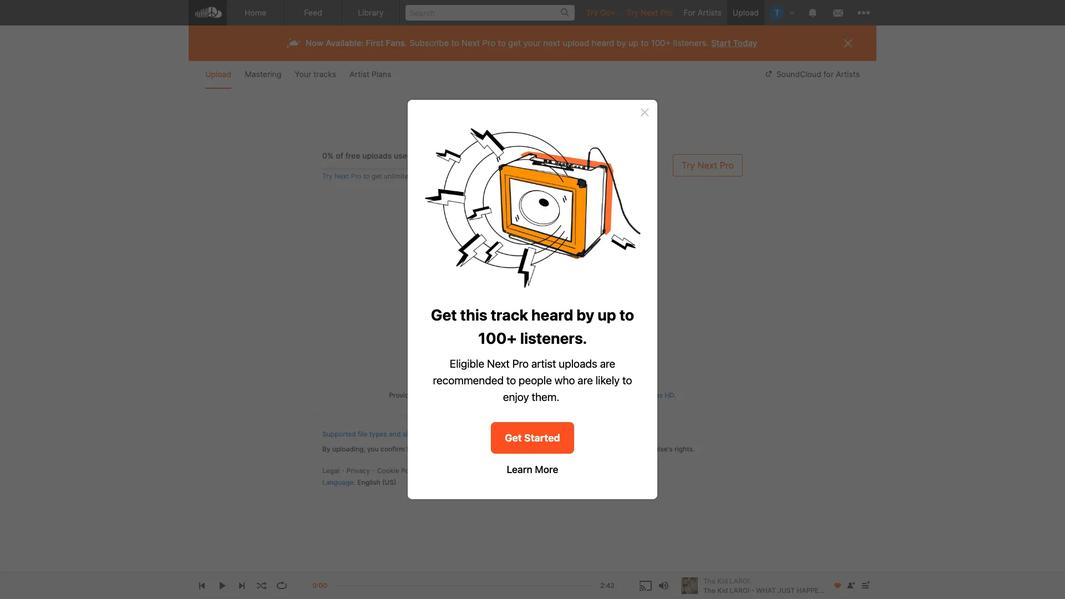 Task type: describe. For each thing, give the bounding box(es) containing it.
by
[[322, 445, 331, 453]]

uploading,
[[332, 445, 366, 453]]

uploads.
[[415, 172, 441, 180]]

uploads
[[362, 151, 392, 160]]

drag
[[415, 255, 442, 270]]

when
[[512, 308, 529, 317]]

0 horizontal spatial and
[[389, 430, 401, 438]]

sizes
[[403, 430, 419, 438]]

1 vertical spatial for
[[500, 391, 508, 400]]

artist for resources
[[516, 466, 534, 475]]

multiple
[[531, 308, 556, 317]]

1 horizontal spatial files
[[558, 308, 571, 317]]

0 vertical spatial upload
[[563, 38, 590, 48]]

try go+ link
[[581, 0, 621, 25]]

0 horizontal spatial upload link
[[205, 61, 231, 89]]

learn more about lossless hd. link
[[580, 391, 676, 400]]

provide flac, wav, alac, or aiff for highest audio quality. learn more about lossless hd.
[[389, 391, 676, 400]]

to right up
[[641, 38, 649, 48]]

artist resources language: english (us)
[[322, 466, 569, 487]]

our
[[503, 445, 513, 453]]

or choose files to upload button
[[449, 279, 616, 302]]

soundcloud for artists link
[[765, 61, 860, 89]]

try go+
[[586, 8, 616, 17]]

learn
[[580, 391, 598, 400]]

⁃
[[516, 430, 520, 438]]

to down search search field
[[498, 38, 506, 48]]

library link
[[342, 0, 400, 26]]

fans.
[[386, 38, 407, 48]]

audio
[[536, 391, 553, 400]]

&
[[569, 255, 577, 270]]

100+
[[651, 38, 671, 48]]

infringe
[[604, 445, 628, 453]]

subscribe
[[410, 38, 449, 48]]

artists inside soundcloud for artists "link"
[[836, 69, 860, 79]]

privacy link
[[347, 466, 370, 475]]

0 vertical spatial try next pro
[[627, 8, 673, 17]]

unlimited
[[384, 172, 413, 180]]

copyright faqs link
[[521, 430, 571, 438]]

legal link
[[322, 466, 340, 475]]

library
[[358, 8, 384, 17]]

terms
[[515, 445, 535, 453]]

are
[[573, 308, 583, 317]]

1 vertical spatial try next pro
[[682, 160, 734, 171]]

cookie
[[377, 466, 399, 475]]

language:
[[322, 479, 356, 487]]

Search search field
[[406, 5, 575, 21]]

or inside button
[[481, 285, 490, 296]]

more
[[600, 391, 616, 400]]

supported file types and sizes link
[[322, 430, 419, 438]]

highest
[[510, 391, 534, 400]]

2 you from the left
[[573, 445, 584, 453]]

make a playlist when multiple files are selected
[[463, 308, 612, 317]]

english
[[357, 479, 380, 487]]

soundcloud for artists
[[777, 69, 860, 79]]

supported file types and sizes
[[322, 430, 419, 438]]

public
[[526, 327, 545, 335]]

for
[[684, 8, 696, 17]]

listeners.
[[673, 38, 709, 48]]

free
[[346, 151, 360, 160]]

upload troubleshooting tips ⁃ copyright faqs
[[426, 430, 571, 438]]

your
[[295, 69, 311, 79]]

quality.
[[555, 391, 578, 400]]

files inside button
[[525, 285, 542, 296]]

2 vertical spatial and
[[559, 445, 571, 453]]

your tracks
[[295, 69, 336, 79]]

use
[[545, 445, 557, 453]]

policy
[[401, 466, 420, 475]]

resources
[[535, 466, 569, 475]]

now
[[306, 38, 324, 48]]

selected
[[585, 308, 612, 317]]

file
[[358, 430, 368, 438]]

here
[[625, 255, 651, 270]]

with
[[487, 445, 501, 453]]

mastering
[[245, 69, 281, 79]]

a
[[482, 308, 486, 317]]

1 vertical spatial of
[[537, 445, 543, 453]]

lossless
[[638, 391, 663, 400]]

cookie policy link
[[377, 466, 420, 475]]

go+
[[600, 8, 616, 17]]

2 vertical spatial your
[[421, 445, 436, 453]]

aiff
[[484, 391, 498, 400]]

rights.
[[675, 445, 695, 453]]



Task type: locate. For each thing, give the bounding box(es) containing it.
alac,
[[454, 391, 473, 400]]

faqs
[[555, 430, 571, 438]]

drop
[[471, 255, 497, 270]]

upload link left mastering link
[[205, 61, 231, 89]]

0 vertical spatial upload link
[[727, 0, 765, 25]]

0 vertical spatial artist
[[350, 69, 370, 79]]

0 vertical spatial for
[[824, 69, 834, 79]]

artist resources link
[[516, 466, 569, 475]]

0 vertical spatial and
[[446, 255, 467, 270]]

try next pro link
[[621, 0, 678, 25], [673, 154, 743, 176], [322, 172, 362, 180]]

your left next
[[524, 38, 541, 48]]

artist for plans
[[350, 69, 370, 79]]

for right aiff
[[500, 391, 508, 400]]

try next pro
[[627, 8, 673, 17], [682, 160, 734, 171]]

0%
[[322, 151, 334, 160]]

by
[[617, 38, 626, 48]]

for inside "link"
[[824, 69, 834, 79]]

tracks left &
[[530, 255, 565, 270]]

get left next
[[508, 38, 521, 48]]

you
[[367, 445, 379, 453], [573, 445, 584, 453]]

1 horizontal spatial upload link
[[727, 0, 765, 25]]

1 horizontal spatial of
[[537, 445, 543, 453]]

0 horizontal spatial of
[[336, 151, 343, 160]]

artists right soundcloud
[[836, 69, 860, 79]]

your up the "choose"
[[501, 255, 526, 270]]

first
[[366, 38, 384, 48]]

available:
[[326, 38, 364, 48]]

legal
[[322, 466, 340, 475]]

upload up 'are'
[[556, 285, 584, 296]]

you down supported file types and sizes
[[367, 445, 379, 453]]

home
[[245, 8, 266, 17]]

don't
[[586, 445, 602, 453]]

1 vertical spatial upload link
[[205, 61, 231, 89]]

soundcloud
[[777, 69, 822, 79]]

2 horizontal spatial upload
[[733, 8, 759, 17]]

plans
[[372, 69, 392, 79]]

1 horizontal spatial artist
[[516, 466, 534, 475]]

by uploading, you confirm that your sounds comply with our terms of use and you don't infringe anyone else's rights.
[[322, 445, 695, 453]]

artist down terms
[[516, 466, 534, 475]]

upload link up "today"
[[727, 0, 765, 25]]

0 horizontal spatial upload
[[205, 69, 231, 79]]

upload left mastering
[[205, 69, 231, 79]]

privacy
[[347, 466, 370, 475]]

you left don't
[[573, 445, 584, 453]]

home link
[[227, 0, 285, 26]]

up
[[629, 38, 639, 48]]

or up a
[[481, 285, 490, 296]]

None search field
[[400, 0, 581, 25]]

terms of use link
[[515, 445, 557, 453]]

next
[[543, 38, 560, 48]]

artists right for
[[698, 8, 722, 17]]

0 horizontal spatial artists
[[698, 8, 722, 17]]

1 horizontal spatial tracks
[[530, 255, 565, 270]]

and up confirm
[[389, 430, 401, 438]]

and right use
[[559, 445, 571, 453]]

start
[[711, 38, 731, 48]]

to right subscribe
[[451, 38, 459, 48]]

0 vertical spatial get
[[508, 38, 521, 48]]

2 horizontal spatial and
[[559, 445, 571, 453]]

else's
[[655, 445, 673, 453]]

1 vertical spatial upload
[[556, 285, 584, 296]]

of left use
[[537, 445, 543, 453]]

0 horizontal spatial files
[[525, 285, 542, 296]]

to down 0% of free uploads used
[[364, 172, 370, 180]]

that
[[407, 445, 420, 453]]

2 vertical spatial upload
[[426, 430, 449, 438]]

your tracks link
[[295, 61, 336, 89]]

of right 0% at the top left of the page
[[336, 151, 343, 160]]

confirm
[[381, 445, 405, 453]]

comply
[[462, 445, 486, 453]]

1 horizontal spatial get
[[508, 38, 521, 48]]

artists
[[698, 8, 722, 17], [836, 69, 860, 79]]

0 vertical spatial files
[[525, 285, 542, 296]]

for artists link
[[678, 0, 727, 25]]

upload right next
[[563, 38, 590, 48]]

imprint
[[486, 466, 509, 475]]

for
[[824, 69, 834, 79], [500, 391, 508, 400]]

0 horizontal spatial for
[[500, 391, 508, 400]]

make
[[463, 308, 480, 317]]

provide
[[389, 391, 413, 400]]

or left aiff
[[475, 391, 482, 400]]

to inside or choose files to upload button
[[545, 285, 553, 296]]

files left 'are'
[[558, 308, 571, 317]]

1 you from the left
[[367, 445, 379, 453]]

mastering link
[[245, 61, 281, 89]]

privacy:
[[486, 327, 511, 335]]

tara schultz's avatar element
[[770, 6, 785, 20]]

artist left plans
[[350, 69, 370, 79]]

0 horizontal spatial tracks
[[314, 69, 336, 79]]

feed
[[304, 8, 322, 17]]

0 horizontal spatial artist
[[350, 69, 370, 79]]

0 vertical spatial your
[[524, 38, 541, 48]]

or
[[481, 285, 490, 296], [475, 391, 482, 400]]

0 horizontal spatial get
[[372, 172, 382, 180]]

artist plans
[[350, 69, 392, 79]]

your
[[524, 38, 541, 48], [501, 255, 526, 270], [421, 445, 436, 453]]

playlist
[[487, 308, 510, 317]]

1 vertical spatial your
[[501, 255, 526, 270]]

0 vertical spatial upload
[[733, 8, 759, 17]]

to up multiple
[[545, 285, 553, 296]]

imprint link
[[486, 466, 509, 475]]

0 vertical spatial tracks
[[314, 69, 336, 79]]

heard
[[592, 38, 614, 48]]

to
[[451, 38, 459, 48], [498, 38, 506, 48], [641, 38, 649, 48], [364, 172, 370, 180], [545, 285, 553, 296]]

tracks right your
[[314, 69, 336, 79]]

upload up "today"
[[733, 8, 759, 17]]

artists inside for artists link
[[698, 8, 722, 17]]

1 vertical spatial get
[[372, 172, 382, 180]]

try next pro to get unlimited uploads.
[[322, 172, 441, 180]]

(us)
[[382, 479, 396, 487]]

1 horizontal spatial try next pro
[[682, 160, 734, 171]]

wav,
[[436, 391, 452, 400]]

your right the that
[[421, 445, 436, 453]]

1 vertical spatial artists
[[836, 69, 860, 79]]

about
[[618, 391, 636, 400]]

1 vertical spatial and
[[389, 430, 401, 438]]

artist plans link
[[350, 61, 392, 89]]

0 vertical spatial artists
[[698, 8, 722, 17]]

files
[[525, 285, 542, 296], [558, 308, 571, 317]]

get down 'uploads'
[[372, 172, 382, 180]]

now available: first fans. subscribe to next pro to get your next upload heard by up to 100+ listeners. start today
[[306, 38, 758, 48]]

or choose files to upload
[[481, 285, 584, 296]]

upload up sounds
[[426, 430, 449, 438]]

1 horizontal spatial and
[[446, 255, 467, 270]]

for artists
[[684, 8, 722, 17]]

0 horizontal spatial try next pro
[[627, 8, 673, 17]]

albums
[[580, 255, 622, 270]]

for right soundcloud
[[824, 69, 834, 79]]

artist inside artist resources language: english (us)
[[516, 466, 534, 475]]

1 vertical spatial tracks
[[530, 255, 565, 270]]

1 vertical spatial upload
[[205, 69, 231, 79]]

0% of free uploads used
[[322, 151, 412, 160]]

0 vertical spatial of
[[336, 151, 343, 160]]

1 horizontal spatial for
[[824, 69, 834, 79]]

1 horizontal spatial upload
[[426, 430, 449, 438]]

flac,
[[415, 391, 434, 400]]

upload inside button
[[556, 285, 584, 296]]

troubleshooting
[[450, 430, 501, 438]]

0 vertical spatial or
[[481, 285, 490, 296]]

start today link
[[711, 38, 758, 48]]

1 horizontal spatial you
[[573, 445, 584, 453]]

1 vertical spatial artist
[[516, 466, 534, 475]]

1 vertical spatial files
[[558, 308, 571, 317]]

upload troubleshooting tips link
[[426, 430, 514, 438]]

copyright
[[521, 430, 553, 438]]

1 vertical spatial or
[[475, 391, 482, 400]]

files up make a playlist when multiple files are selected on the bottom of the page
[[525, 285, 542, 296]]

sounds
[[437, 445, 461, 453]]

1 horizontal spatial artists
[[836, 69, 860, 79]]

used
[[394, 151, 412, 160]]

0 horizontal spatial you
[[367, 445, 379, 453]]

anyone
[[630, 445, 653, 453]]

and left drop
[[446, 255, 467, 270]]



Task type: vqa. For each thing, say whether or not it's contained in the screenshot.
the confirm
yes



